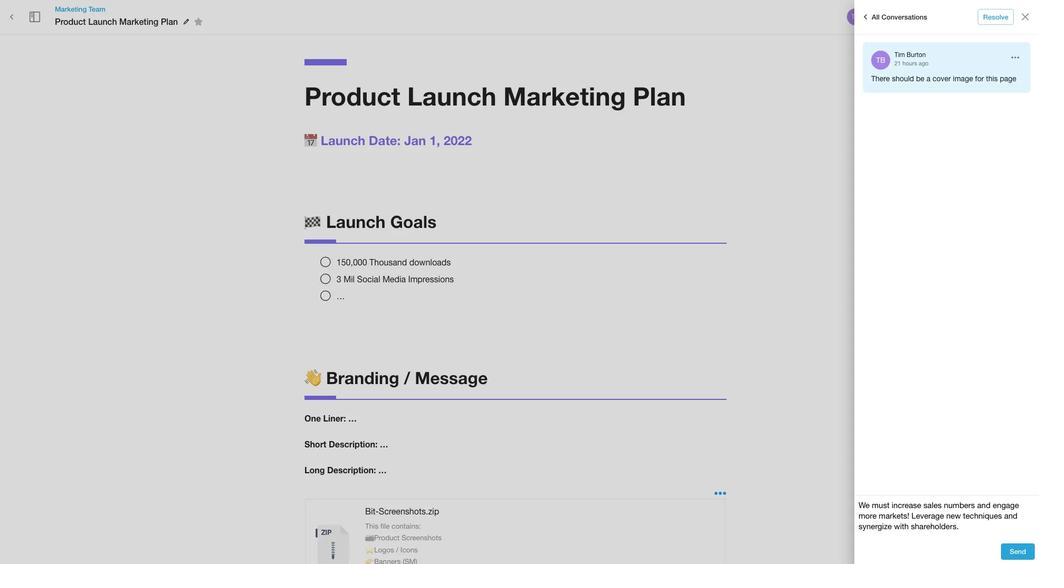 Task type: vqa. For each thing, say whether or not it's contained in the screenshot.
Remove Bookmark image
no



Task type: locate. For each thing, give the bounding box(es) containing it.
0 horizontal spatial plan
[[161, 16, 178, 26]]

0 vertical spatial product launch marketing plan
[[55, 16, 178, 26]]

0 vertical spatial marketing
[[55, 5, 87, 13]]

product
[[55, 16, 86, 26], [305, 81, 400, 111]]

image
[[953, 74, 973, 83]]

/
[[404, 368, 410, 388], [396, 546, 399, 554]]

description: for short
[[329, 439, 378, 449]]

date:
[[369, 133, 401, 148]]

tim
[[895, 51, 905, 59]]

Comment or @mention collaborator... text field
[[859, 501, 1035, 535]]

1,
[[430, 133, 440, 148]]

all conversations button
[[857, 8, 930, 25]]

0 horizontal spatial marketing
[[55, 5, 87, 13]]

… for short description: …
[[380, 439, 388, 449]]

screenshots
[[402, 534, 442, 542]]

launch right 📅
[[321, 133, 365, 148]]

0 horizontal spatial tb
[[852, 13, 860, 21]]

ago
[[919, 60, 929, 66]]

👋
[[305, 368, 321, 388]]

1 vertical spatial product launch marketing plan
[[305, 81, 686, 111]]

… up long description: …
[[380, 439, 388, 449]]

1 vertical spatial marketing
[[119, 16, 158, 26]]

tb inside button
[[852, 13, 860, 21]]

0 horizontal spatial /
[[396, 546, 399, 554]]

1 horizontal spatial product launch marketing plan
[[305, 81, 686, 111]]

/ left message
[[404, 368, 410, 388]]

… right liner:
[[348, 414, 357, 424]]

resolve
[[983, 12, 1009, 21]]

1 vertical spatial tb
[[876, 56, 886, 64]]

1 horizontal spatial /
[[404, 368, 410, 388]]

description:
[[329, 439, 378, 449], [327, 465, 376, 475]]

21
[[895, 60, 901, 66]]

launch
[[88, 16, 117, 26], [407, 81, 497, 111], [321, 133, 365, 148], [326, 212, 386, 232]]

burton
[[907, 51, 926, 59]]

2 horizontal spatial marketing
[[504, 81, 626, 111]]

marketing team link
[[55, 4, 207, 14]]

product launch marketing plan
[[55, 16, 178, 26], [305, 81, 686, 111]]

marketing inside marketing team link
[[55, 5, 87, 13]]

…
[[337, 291, 345, 301], [348, 414, 357, 424], [380, 439, 388, 449], [378, 465, 387, 475]]

1 vertical spatial description:
[[327, 465, 376, 475]]

message
[[415, 368, 488, 388]]

goals
[[390, 212, 437, 232]]

1 vertical spatial /
[[396, 546, 399, 554]]

cover
[[933, 74, 951, 83]]

👉banners
[[365, 557, 401, 564]]

/ left icons
[[396, 546, 399, 554]]

long
[[305, 465, 325, 475]]

(sm)
[[403, 557, 417, 564]]

3 mil social media impressions
[[337, 274, 454, 284]]

should
[[892, 74, 914, 83]]

icons
[[401, 546, 418, 554]]

file
[[381, 522, 390, 530]]

150,000
[[337, 258, 367, 267]]

marketing team
[[55, 5, 105, 13]]

0 vertical spatial product
[[55, 16, 86, 26]]

… up bit-
[[378, 465, 387, 475]]

0 horizontal spatial product launch marketing plan
[[55, 16, 178, 26]]

one
[[305, 414, 321, 424]]

more button
[[985, 9, 1019, 25]]

tb button
[[846, 7, 866, 27]]

tb left 21
[[876, 56, 886, 64]]

tim burton 21 hours ago
[[895, 51, 929, 66]]

0 vertical spatial description:
[[329, 439, 378, 449]]

launch down team
[[88, 16, 117, 26]]

resolve button
[[978, 9, 1014, 25]]

short description: …
[[305, 439, 388, 449]]

👋 branding / message
[[305, 368, 488, 388]]

plan
[[161, 16, 178, 26], [633, 81, 686, 111]]

mil
[[344, 274, 355, 284]]

… for long description: …
[[378, 465, 387, 475]]

a
[[927, 74, 931, 83]]

this
[[365, 522, 379, 530]]

all
[[872, 12, 880, 21]]

bit-screenshots.zip
[[365, 507, 439, 516]]

tb left all
[[852, 13, 860, 21]]

downloads
[[409, 258, 451, 267]]

description: down short description: …
[[327, 465, 376, 475]]

tb
[[852, 13, 860, 21], [876, 56, 886, 64]]

0 vertical spatial plan
[[161, 16, 178, 26]]

description: up long description: …
[[329, 439, 378, 449]]

jan
[[404, 133, 426, 148]]

2 vertical spatial marketing
[[504, 81, 626, 111]]

2022
[[444, 133, 472, 148]]

… for one liner: …
[[348, 414, 357, 424]]

0 vertical spatial tb
[[852, 13, 860, 21]]

this file contains: 📷product screenshots ⭐️logos / icons 👉banners (sm)
[[365, 522, 442, 564]]

description: for long
[[327, 465, 376, 475]]

marketing
[[55, 5, 87, 13], [119, 16, 158, 26], [504, 81, 626, 111]]

bit-
[[365, 507, 379, 516]]

hours
[[903, 60, 917, 66]]

1 vertical spatial product
[[305, 81, 400, 111]]

1 horizontal spatial plan
[[633, 81, 686, 111]]

0 vertical spatial /
[[404, 368, 410, 388]]



Task type: describe. For each thing, give the bounding box(es) containing it.
screenshots.zip
[[379, 507, 439, 516]]

send
[[1010, 547, 1026, 556]]

launch up '2022'
[[407, 81, 497, 111]]

short
[[305, 439, 326, 449]]

3
[[337, 274, 341, 284]]

long description: …
[[305, 465, 387, 475]]

media
[[383, 274, 406, 284]]

branding
[[326, 368, 399, 388]]

📅
[[305, 133, 317, 148]]

🏁
[[305, 212, 321, 232]]

impressions
[[408, 274, 454, 284]]

150,000 thousand downloads
[[337, 258, 451, 267]]

liner:
[[323, 414, 346, 424]]

1 horizontal spatial marketing
[[119, 16, 158, 26]]

conversations
[[882, 12, 927, 21]]

send button
[[1001, 544, 1035, 560]]

social
[[357, 274, 380, 284]]

page
[[1000, 74, 1017, 83]]

be
[[916, 74, 925, 83]]

contains:
[[392, 522, 421, 530]]

0 horizontal spatial product
[[55, 16, 86, 26]]

1 horizontal spatial tb
[[876, 56, 886, 64]]

this
[[986, 74, 998, 83]]

🏁 launch goals
[[305, 212, 437, 232]]

📷product
[[365, 534, 400, 542]]

1 horizontal spatial product
[[305, 81, 400, 111]]

there should be a cover image for this page
[[871, 74, 1017, 83]]

more
[[994, 12, 1010, 21]]

… down the 3
[[337, 291, 345, 301]]

⭐️logos
[[365, 546, 394, 554]]

all conversations
[[872, 12, 927, 21]]

team
[[89, 5, 105, 13]]

one liner: …
[[305, 414, 357, 424]]

📅 launch date: jan 1, 2022
[[305, 133, 472, 148]]

thousand
[[370, 258, 407, 267]]

there
[[871, 74, 890, 83]]

favorite image
[[192, 15, 205, 28]]

launch up 150,000
[[326, 212, 386, 232]]

/ inside this file contains: 📷product screenshots ⭐️logos / icons 👉banners (sm)
[[396, 546, 399, 554]]

for
[[975, 74, 984, 83]]

1 vertical spatial plan
[[633, 81, 686, 111]]



